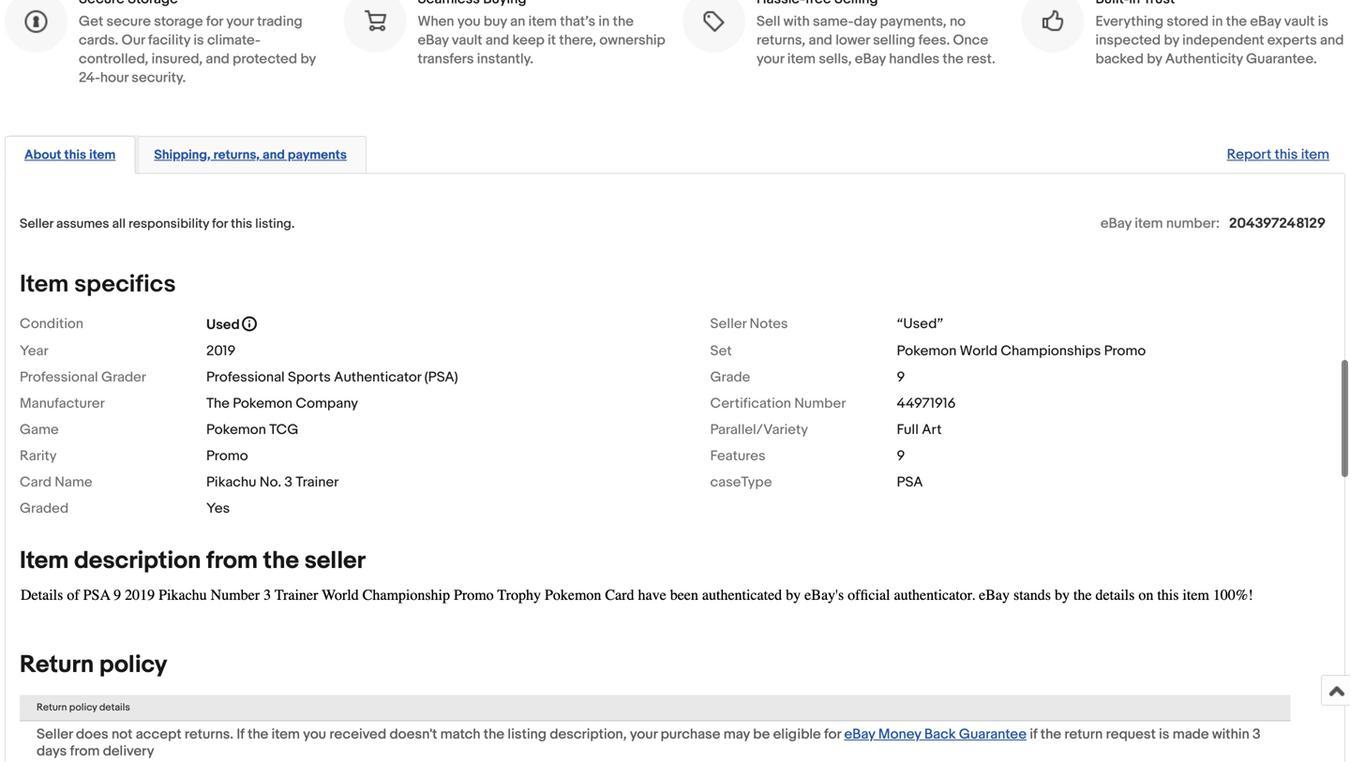 Task type: describe. For each thing, give the bounding box(es) containing it.
0 horizontal spatial promo
[[206, 448, 248, 465]]

certification number
[[710, 395, 846, 412]]

day
[[854, 13, 877, 30]]

assumes
[[56, 216, 109, 232]]

full art
[[897, 422, 942, 439]]

everything
[[1096, 13, 1164, 30]]

3 inside if the return request is made within 3 days from delivery
[[1253, 726, 1261, 743]]

selling
[[873, 32, 915, 49]]

card
[[20, 474, 52, 491]]

pokemon for world
[[897, 343, 957, 360]]

item description from the seller
[[20, 547, 366, 576]]

for inside get secure storage for your trading cards. our facility is climate- controlled, insured, and protected by 24-hour security.
[[206, 13, 223, 30]]

grader
[[101, 369, 146, 386]]

item inside when you buy an item that's in the ebay vault and keep it there, ownership transfers instantly.
[[528, 13, 557, 30]]

shipping,
[[154, 147, 211, 163]]

the pokemon company
[[206, 395, 358, 412]]

return for return policy details
[[37, 702, 67, 714]]

keep
[[512, 32, 545, 49]]

controlled,
[[79, 50, 148, 67]]

pokemon world championships promo
[[897, 343, 1146, 360]]

ebay inside everything stored in the ebay vault is inspected by independent experts and backed by authenticity guarantee.
[[1250, 13, 1281, 30]]

manufacturer
[[20, 395, 105, 412]]

backed
[[1096, 50, 1144, 67]]

payments,
[[880, 13, 947, 30]]

storage
[[154, 13, 203, 30]]

hour
[[100, 69, 128, 86]]

company
[[296, 395, 358, 412]]

number:
[[1166, 215, 1220, 232]]

seller
[[304, 547, 366, 576]]

9 for grade
[[897, 369, 905, 386]]

about
[[24, 147, 61, 163]]

ebay inside sell with same-day payments, no returns, and lower selling fees. once your item sells, ebay handles the rest.
[[855, 50, 886, 67]]

your inside get secure storage for your trading cards. our facility is climate- controlled, insured, and protected by 24-hour security.
[[226, 13, 254, 30]]

professional grader
[[20, 369, 146, 386]]

does
[[76, 726, 108, 743]]

the
[[206, 395, 230, 412]]

game
[[20, 422, 59, 439]]

sports
[[288, 369, 331, 386]]

204397248129
[[1229, 215, 1326, 232]]

professional for professional sports authenticator (psa)
[[206, 369, 285, 386]]

lower
[[836, 32, 870, 49]]

returns, inside "button"
[[213, 147, 260, 163]]

policy for return policy
[[99, 651, 167, 680]]

full
[[897, 422, 919, 439]]

once
[[953, 32, 988, 49]]

pikachu no. 3 trainer
[[206, 474, 339, 491]]

is inside everything stored in the ebay vault is inspected by independent experts and backed by authenticity guarantee.
[[1318, 13, 1329, 30]]

facility
[[148, 32, 190, 49]]

buy
[[484, 13, 507, 30]]

(psa)
[[424, 369, 458, 386]]

name
[[55, 474, 92, 491]]

all
[[112, 216, 126, 232]]

if the return request is made within 3 days from delivery
[[37, 726, 1261, 760]]

from inside if the return request is made within 3 days from delivery
[[70, 743, 100, 760]]

in inside everything stored in the ebay vault is inspected by independent experts and backed by authenticity guarantee.
[[1212, 13, 1223, 30]]

item for item specifics
[[20, 270, 69, 299]]

rest.
[[967, 50, 996, 67]]

features
[[710, 448, 766, 465]]

doesn't
[[390, 726, 437, 743]]

0 vertical spatial from
[[206, 547, 258, 576]]

and inside when you buy an item that's in the ebay vault and keep it there, ownership transfers instantly.
[[486, 32, 509, 49]]

if
[[1030, 726, 1037, 743]]

fees.
[[919, 32, 950, 49]]

guarantee.
[[1246, 50, 1317, 67]]

it
[[548, 32, 556, 49]]

0 horizontal spatial you
[[303, 726, 326, 743]]

and inside "button"
[[263, 147, 285, 163]]

0 horizontal spatial 3
[[284, 474, 293, 491]]

experts
[[1267, 32, 1317, 49]]

with
[[784, 13, 810, 30]]

payments
[[288, 147, 347, 163]]

security.
[[132, 69, 186, 86]]

handles
[[889, 50, 940, 67]]

the inside when you buy an item that's in the ebay vault and keep it there, ownership transfers instantly.
[[613, 13, 634, 30]]

is inside get secure storage for your trading cards. our facility is climate- controlled, insured, and protected by 24-hour security.
[[193, 32, 204, 49]]

shipping, returns, and payments
[[154, 147, 347, 163]]

instantly.
[[477, 50, 534, 67]]

when
[[418, 13, 454, 30]]

9 for features
[[897, 448, 905, 465]]

the inside sell with same-day payments, no returns, and lower selling fees. once your item sells, ebay handles the rest.
[[943, 50, 964, 67]]

ebay item number: 204397248129
[[1101, 215, 1326, 232]]

item left number:
[[1135, 215, 1163, 232]]

specifics
[[74, 270, 176, 299]]

item specifics
[[20, 270, 176, 299]]

within
[[1212, 726, 1250, 743]]

report
[[1227, 146, 1272, 163]]

with details__icon image for sell with same-day payments, no returns, and lower selling fees. once your item sells, ebay handles the rest.
[[701, 8, 727, 34]]

24-
[[79, 69, 100, 86]]

ebay inside when you buy an item that's in the ebay vault and keep it there, ownership transfers instantly.
[[418, 32, 449, 49]]

cards.
[[79, 32, 118, 49]]

report this item link
[[1218, 137, 1339, 172]]

parallel/variety
[[710, 422, 808, 439]]

description,
[[550, 726, 627, 743]]

match
[[440, 726, 480, 743]]

sell
[[757, 13, 780, 30]]

sells,
[[819, 50, 852, 67]]

secure
[[106, 13, 151, 30]]

returns, inside sell with same-day payments, no returns, and lower selling fees. once your item sells, ebay handles the rest.
[[757, 32, 806, 49]]

seller notes
[[710, 316, 788, 333]]

stored
[[1167, 13, 1209, 30]]

tcg
[[269, 422, 299, 439]]

seller assumes all responsibility for this listing.
[[20, 216, 295, 232]]

ebay left number:
[[1101, 215, 1132, 232]]

with details__icon image for get secure storage for your trading cards. our facility is climate- controlled, insured, and protected by 24-hour security.
[[23, 8, 49, 34]]

is inside if the return request is made within 3 days from delivery
[[1159, 726, 1170, 743]]

year
[[20, 343, 48, 360]]

notes
[[750, 316, 788, 333]]

return policy
[[20, 651, 167, 680]]



Task type: vqa. For each thing, say whether or not it's contained in the screenshot.
Add to watchlist
no



Task type: locate. For each thing, give the bounding box(es) containing it.
vault inside when you buy an item that's in the ebay vault and keep it there, ownership transfers instantly.
[[452, 32, 482, 49]]

returns, right the shipping,
[[213, 147, 260, 163]]

"used"
[[897, 316, 944, 333]]

0 horizontal spatial is
[[193, 32, 204, 49]]

2 9 from the top
[[897, 448, 905, 465]]

1 horizontal spatial vault
[[1284, 13, 1315, 30]]

set
[[710, 343, 732, 360]]

about this item
[[24, 147, 116, 163]]

and inside sell with same-day payments, no returns, and lower selling fees. once your item sells, ebay handles the rest.
[[809, 32, 832, 49]]

this for report
[[1275, 146, 1298, 163]]

details
[[99, 702, 130, 714]]

0 vertical spatial return
[[20, 651, 94, 680]]

1 vertical spatial promo
[[206, 448, 248, 465]]

tab list
[[5, 132, 1345, 174]]

pokemon down "used"
[[897, 343, 957, 360]]

item for item description from the seller
[[20, 547, 69, 576]]

0 vertical spatial you
[[457, 13, 481, 30]]

with details__icon image left get
[[23, 8, 49, 34]]

for up climate-
[[206, 13, 223, 30]]

seller left the assumes at the top of page
[[20, 216, 53, 232]]

0 horizontal spatial this
[[64, 147, 86, 163]]

2 professional from the left
[[206, 369, 285, 386]]

ebay
[[1250, 13, 1281, 30], [418, 32, 449, 49], [855, 50, 886, 67], [1101, 215, 1132, 232], [844, 726, 875, 743]]

same-
[[813, 13, 854, 30]]

pokemon for tcg
[[206, 422, 266, 439]]

trading
[[257, 13, 303, 30]]

accept
[[136, 726, 181, 743]]

2 item from the top
[[20, 547, 69, 576]]

report this item
[[1227, 146, 1330, 163]]

2 horizontal spatial by
[[1164, 32, 1179, 49]]

1 horizontal spatial policy
[[99, 651, 167, 680]]

0 horizontal spatial in
[[599, 13, 610, 30]]

professional for professional grader
[[20, 369, 98, 386]]

item right 'report'
[[1301, 146, 1330, 163]]

get
[[79, 13, 103, 30]]

0 vertical spatial pokemon
[[897, 343, 957, 360]]

pokemon up pokemon tcg
[[233, 395, 293, 412]]

0 vertical spatial policy
[[99, 651, 167, 680]]

this right 'report'
[[1275, 146, 1298, 163]]

1 vertical spatial your
[[757, 50, 784, 67]]

casetype
[[710, 474, 772, 491]]

ownership
[[599, 32, 665, 49]]

by down stored
[[1164, 32, 1179, 49]]

your
[[226, 13, 254, 30], [757, 50, 784, 67], [630, 726, 657, 743]]

seller
[[20, 216, 53, 232], [710, 316, 746, 333], [37, 726, 73, 743]]

vault up experts
[[1284, 13, 1315, 30]]

delivery
[[103, 743, 154, 760]]

0 vertical spatial 3
[[284, 474, 293, 491]]

return policy details
[[37, 702, 130, 714]]

an
[[510, 13, 525, 30]]

3 right no. at the left of page
[[284, 474, 293, 491]]

1 vertical spatial returns,
[[213, 147, 260, 163]]

vault
[[1284, 13, 1315, 30], [452, 32, 482, 49]]

item left sells,
[[787, 50, 816, 67]]

the inside if the return request is made within 3 days from delivery
[[1041, 726, 1061, 743]]

seller left does
[[37, 726, 73, 743]]

this for about
[[64, 147, 86, 163]]

back
[[924, 726, 956, 743]]

1 9 from the top
[[897, 369, 905, 386]]

1 horizontal spatial promo
[[1104, 343, 1146, 360]]

with details__icon image left when
[[362, 8, 388, 34]]

item down graded
[[20, 547, 69, 576]]

1 horizontal spatial you
[[457, 13, 481, 30]]

the inside everything stored in the ebay vault is inspected by independent experts and backed by authenticity guarantee.
[[1226, 13, 1247, 30]]

protected
[[233, 50, 297, 67]]

1 vertical spatial vault
[[452, 32, 482, 49]]

pokemon down the
[[206, 422, 266, 439]]

pokemon
[[897, 343, 957, 360], [233, 395, 293, 412], [206, 422, 266, 439]]

world
[[960, 343, 998, 360]]

0 horizontal spatial returns,
[[213, 147, 260, 163]]

9
[[897, 369, 905, 386], [897, 448, 905, 465]]

vault inside everything stored in the ebay vault is inspected by independent experts and backed by authenticity guarantee.
[[1284, 13, 1315, 30]]

from
[[206, 547, 258, 576], [70, 743, 100, 760]]

promo up the pikachu
[[206, 448, 248, 465]]

2 vertical spatial is
[[1159, 726, 1170, 743]]

1 horizontal spatial this
[[231, 216, 252, 232]]

the
[[613, 13, 634, 30], [1226, 13, 1247, 30], [943, 50, 964, 67], [263, 547, 299, 576], [248, 726, 268, 743], [484, 726, 504, 743], [1041, 726, 1061, 743]]

sell with same-day payments, no returns, and lower selling fees. once your item sells, ebay handles the rest.
[[757, 13, 996, 67]]

1 with details__icon image from the left
[[23, 8, 49, 34]]

1 vertical spatial item
[[20, 547, 69, 576]]

0 vertical spatial promo
[[1104, 343, 1146, 360]]

in inside when you buy an item that's in the ebay vault and keep it there, ownership transfers instantly.
[[599, 13, 610, 30]]

0 horizontal spatial by
[[300, 50, 316, 67]]

this left the listing.
[[231, 216, 252, 232]]

by right protected
[[300, 50, 316, 67]]

there,
[[559, 32, 596, 49]]

0 vertical spatial is
[[1318, 13, 1329, 30]]

0 vertical spatial 9
[[897, 369, 905, 386]]

and down 'buy'
[[486, 32, 509, 49]]

2 in from the left
[[1212, 13, 1223, 30]]

with details__icon image left the sell on the top of the page
[[701, 8, 727, 34]]

with details__icon image for everything stored in the ebay vault is inspected by independent experts and backed by authenticity guarantee.
[[1040, 8, 1066, 34]]

this
[[1275, 146, 1298, 163], [64, 147, 86, 163], [231, 216, 252, 232]]

for right eligible
[[824, 726, 841, 743]]

and left 'payments'
[[263, 147, 285, 163]]

pokemon tcg
[[206, 422, 299, 439]]

eligible
[[773, 726, 821, 743]]

policy up details
[[99, 651, 167, 680]]

be
[[753, 726, 770, 743]]

1 horizontal spatial returns,
[[757, 32, 806, 49]]

with details__icon image
[[23, 8, 49, 34], [362, 8, 388, 34], [701, 8, 727, 34], [1040, 8, 1066, 34]]

0 horizontal spatial from
[[70, 743, 100, 760]]

1 item from the top
[[20, 270, 69, 299]]

ebay down lower
[[855, 50, 886, 67]]

card name
[[20, 474, 92, 491]]

2 with details__icon image from the left
[[362, 8, 388, 34]]

0 horizontal spatial your
[[226, 13, 254, 30]]

item up condition
[[20, 270, 69, 299]]

pikachu
[[206, 474, 256, 491]]

guarantee
[[959, 726, 1027, 743]]

1 horizontal spatial professional
[[206, 369, 285, 386]]

from down yes
[[206, 547, 258, 576]]

0 vertical spatial for
[[206, 13, 223, 30]]

item right about
[[89, 147, 116, 163]]

purchase
[[661, 726, 720, 743]]

this inside button
[[64, 147, 86, 163]]

1 horizontal spatial in
[[1212, 13, 1223, 30]]

1 vertical spatial you
[[303, 726, 326, 743]]

ebay up experts
[[1250, 13, 1281, 30]]

listing
[[508, 726, 547, 743]]

your down the sell on the top of the page
[[757, 50, 784, 67]]

with details__icon image for when you buy an item that's in the ebay vault and keep it there, ownership transfers instantly.
[[362, 8, 388, 34]]

for
[[206, 13, 223, 30], [212, 216, 228, 232], [824, 726, 841, 743]]

1 professional from the left
[[20, 369, 98, 386]]

1 vertical spatial pokemon
[[233, 395, 293, 412]]

2 horizontal spatial is
[[1318, 13, 1329, 30]]

item right if
[[272, 726, 300, 743]]

and right experts
[[1320, 32, 1344, 49]]

by down inspected
[[1147, 50, 1162, 67]]

championships
[[1001, 343, 1101, 360]]

policy for return policy details
[[69, 702, 97, 714]]

ebay money back guarantee link
[[844, 726, 1027, 743]]

9 up 44971916
[[897, 369, 905, 386]]

0 horizontal spatial policy
[[69, 702, 97, 714]]

2 vertical spatial for
[[824, 726, 841, 743]]

by inside get secure storage for your trading cards. our facility is climate- controlled, insured, and protected by 24-hour security.
[[300, 50, 316, 67]]

0 vertical spatial item
[[20, 270, 69, 299]]

you left 'buy'
[[457, 13, 481, 30]]

responsibility
[[129, 216, 209, 232]]

1 vertical spatial for
[[212, 216, 228, 232]]

1 horizontal spatial 3
[[1253, 726, 1261, 743]]

may
[[724, 726, 750, 743]]

4 with details__icon image from the left
[[1040, 8, 1066, 34]]

1 vertical spatial 3
[[1253, 726, 1261, 743]]

vault up transfers
[[452, 32, 482, 49]]

ebay down when
[[418, 32, 449, 49]]

1 horizontal spatial is
[[1159, 726, 1170, 743]]

independent
[[1182, 32, 1264, 49]]

return for return policy
[[20, 651, 94, 680]]

1 horizontal spatial your
[[630, 726, 657, 743]]

transfers
[[418, 50, 474, 67]]

return up days
[[37, 702, 67, 714]]

your inside sell with same-day payments, no returns, and lower selling fees. once your item sells, ebay handles the rest.
[[757, 50, 784, 67]]

0 vertical spatial returns,
[[757, 32, 806, 49]]

promo
[[1104, 343, 1146, 360], [206, 448, 248, 465]]

item up it
[[528, 13, 557, 30]]

1 vertical spatial policy
[[69, 702, 97, 714]]

and inside get secure storage for your trading cards. our facility is climate- controlled, insured, and protected by 24-hour security.
[[206, 50, 230, 67]]

0 horizontal spatial vault
[[452, 32, 482, 49]]

policy up does
[[69, 702, 97, 714]]

professional up manufacturer
[[20, 369, 98, 386]]

item inside button
[[89, 147, 116, 163]]

your left purchase
[[630, 726, 657, 743]]

1 vertical spatial 9
[[897, 448, 905, 465]]

1 horizontal spatial from
[[206, 547, 258, 576]]

2 horizontal spatial this
[[1275, 146, 1298, 163]]

seller for seller notes
[[710, 316, 746, 333]]

ebay left money
[[844, 726, 875, 743]]

1 in from the left
[[599, 13, 610, 30]]

1 vertical spatial seller
[[710, 316, 746, 333]]

seller does not accept returns. if the item you received doesn't match the listing description, your purchase may be eligible for ebay money back guarantee
[[37, 726, 1027, 743]]

if
[[237, 726, 244, 743]]

seller for seller assumes all responsibility for this listing.
[[20, 216, 53, 232]]

1 horizontal spatial by
[[1147, 50, 1162, 67]]

your up climate-
[[226, 13, 254, 30]]

authenticity
[[1165, 50, 1243, 67]]

request
[[1106, 726, 1156, 743]]

3
[[284, 474, 293, 491], [1253, 726, 1261, 743]]

return up return policy details
[[20, 651, 94, 680]]

and inside everything stored in the ebay vault is inspected by independent experts and backed by authenticity guarantee.
[[1320, 32, 1344, 49]]

2 horizontal spatial your
[[757, 50, 784, 67]]

0 vertical spatial vault
[[1284, 13, 1315, 30]]

policy
[[99, 651, 167, 680], [69, 702, 97, 714]]

professional down 2019
[[206, 369, 285, 386]]

authenticator
[[334, 369, 421, 386]]

returns, down the sell on the top of the page
[[757, 32, 806, 49]]

grade
[[710, 369, 750, 386]]

2 vertical spatial seller
[[37, 726, 73, 743]]

shipping, returns, and payments button
[[154, 146, 347, 164]]

2 vertical spatial your
[[630, 726, 657, 743]]

condition
[[20, 316, 83, 333]]

0 vertical spatial your
[[226, 13, 254, 30]]

in right that's
[[599, 13, 610, 30]]

from right days
[[70, 743, 100, 760]]

1 vertical spatial is
[[193, 32, 204, 49]]

promo right championships
[[1104, 343, 1146, 360]]

you
[[457, 13, 481, 30], [303, 726, 326, 743]]

returns.
[[185, 726, 233, 743]]

in up independent
[[1212, 13, 1223, 30]]

with details__icon image left everything
[[1040, 8, 1066, 34]]

1 vertical spatial from
[[70, 743, 100, 760]]

psa
[[897, 474, 923, 491]]

2 vertical spatial pokemon
[[206, 422, 266, 439]]

0 horizontal spatial professional
[[20, 369, 98, 386]]

for right responsibility in the left of the page
[[212, 216, 228, 232]]

3 with details__icon image from the left
[[701, 8, 727, 34]]

0 vertical spatial seller
[[20, 216, 53, 232]]

you left received
[[303, 726, 326, 743]]

item
[[20, 270, 69, 299], [20, 547, 69, 576]]

return
[[1065, 726, 1103, 743]]

1 vertical spatial return
[[37, 702, 67, 714]]

about this item button
[[24, 146, 116, 164]]

that's
[[560, 13, 595, 30]]

item inside sell with same-day payments, no returns, and lower selling fees. once your item sells, ebay handles the rest.
[[787, 50, 816, 67]]

professional sports authenticator (psa)
[[206, 369, 458, 386]]

and down same-
[[809, 32, 832, 49]]

this right about
[[64, 147, 86, 163]]

3 right "within"
[[1253, 726, 1261, 743]]

rarity
[[20, 448, 57, 465]]

seller up set
[[710, 316, 746, 333]]

you inside when you buy an item that's in the ebay vault and keep it there, ownership transfers instantly.
[[457, 13, 481, 30]]

no.
[[260, 474, 281, 491]]

professional
[[20, 369, 98, 386], [206, 369, 285, 386]]

and down climate-
[[206, 50, 230, 67]]

climate-
[[207, 32, 260, 49]]

everything stored in the ebay vault is inspected by independent experts and backed by authenticity guarantee.
[[1096, 13, 1344, 67]]

description
[[74, 547, 201, 576]]

tab list containing about this item
[[5, 132, 1345, 174]]

9 down the full
[[897, 448, 905, 465]]



